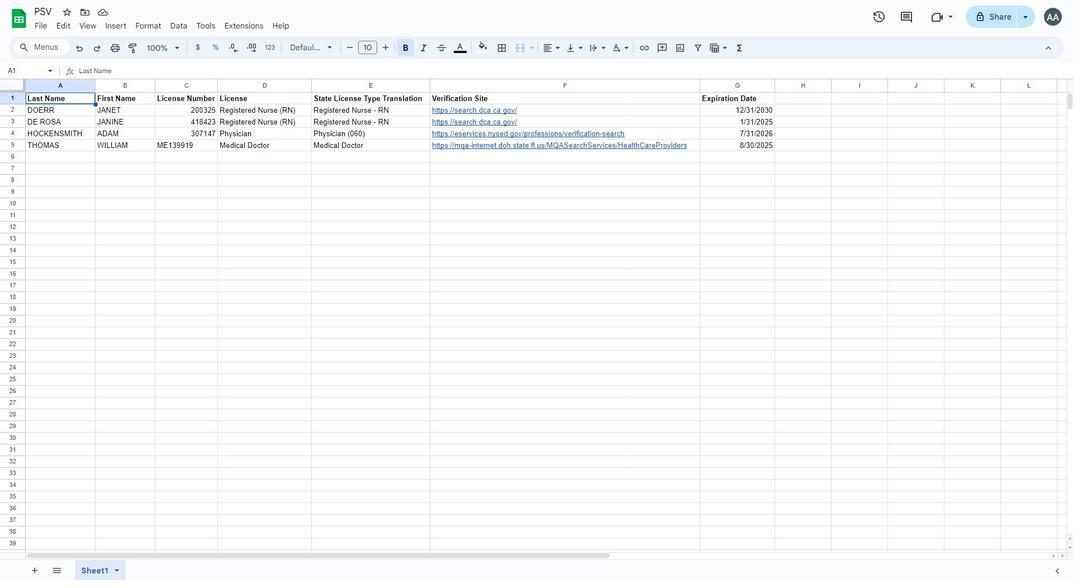 Task type: locate. For each thing, give the bounding box(es) containing it.
None text field
[[79, 64, 1073, 79]]

share. private to only me. image
[[975, 11, 985, 22]]

hide the menus (ctrl+shift+f) image
[[1043, 42, 1054, 54]]

9 menu item from the left
[[268, 19, 294, 32]]

0 horizontal spatial toolbar
[[23, 561, 70, 581]]

Zoom field
[[143, 40, 184, 56]]

1 horizontal spatial toolbar
[[71, 561, 135, 581]]

insert link (ctrl+k) image
[[639, 42, 650, 54]]

Zoom text field
[[144, 40, 171, 56]]

None text field
[[4, 65, 46, 76]]

menu bar
[[30, 15, 294, 33]]

increase font size (ctrl+shift+period) image
[[380, 42, 391, 53]]

paint format image
[[127, 42, 139, 54]]

functions image
[[733, 40, 746, 55]]

merge cells image
[[515, 42, 526, 54]]

select merge type image
[[527, 40, 534, 44]]

quick sharing actions image
[[1023, 16, 1028, 34]]

application
[[0, 0, 1073, 581]]

toolbar
[[23, 561, 70, 581], [71, 561, 135, 581]]

Rename text field
[[30, 4, 58, 18]]

decrease font size (ctrl+shift+comma) image
[[344, 42, 355, 53]]

menu item
[[30, 19, 52, 32], [52, 19, 75, 32], [75, 19, 101, 32], [101, 19, 131, 32], [131, 19, 166, 32], [166, 19, 192, 32], [192, 19, 220, 32], [220, 19, 268, 32], [268, 19, 294, 32]]

undo (ctrl+z) image
[[74, 42, 85, 54]]

Font size text field
[[359, 41, 377, 54]]

create a filter image
[[693, 42, 704, 54]]

Star checkbox
[[59, 4, 75, 20]]

sheets home image
[[9, 8, 29, 29]]

Font size field
[[358, 41, 382, 55]]



Task type: vqa. For each thing, say whether or not it's contained in the screenshot.
the Hide the menus (Ctrl+Shift+F) image
yes



Task type: describe. For each thing, give the bounding box(es) containing it.
4 menu item from the left
[[101, 19, 131, 32]]

insert chart image
[[675, 42, 686, 54]]

5 menu item from the left
[[131, 19, 166, 32]]

text color image
[[454, 40, 466, 53]]

3 menu item from the left
[[75, 19, 101, 32]]

redo (ctrl+y) image
[[92, 42, 103, 54]]

Menus field
[[14, 40, 70, 55]]

7 menu item from the left
[[192, 19, 220, 32]]

menu bar banner
[[0, 0, 1073, 581]]

1 toolbar from the left
[[23, 561, 70, 581]]

last edit was 5 minutes ago image
[[872, 10, 886, 23]]

increase decimal places image
[[246, 42, 257, 54]]

none text field inside 'name box (ctrl + j)' element
[[4, 65, 46, 76]]

star image
[[61, 7, 73, 18]]

2 menu item from the left
[[52, 19, 75, 32]]

show all comments image
[[900, 10, 913, 24]]

2 toolbar from the left
[[71, 561, 135, 581]]

borders image
[[496, 40, 508, 55]]

name box (ctrl + j) element
[[3, 64, 56, 78]]

fill color image
[[477, 40, 489, 53]]

menu bar inside menu bar banner
[[30, 15, 294, 33]]

main toolbar
[[69, 39, 749, 58]]

8 menu item from the left
[[220, 19, 268, 32]]

decrease decimal places image
[[228, 42, 239, 54]]

font list. default (arial) selected. option
[[290, 40, 321, 55]]

add sheet image
[[29, 565, 39, 575]]

insert comment (ctrl+alt+m) image
[[657, 42, 668, 54]]

strikethrough (alt+shift+5) image
[[436, 42, 447, 54]]

all sheets image
[[48, 562, 65, 580]]

bold (ctrl+b) image
[[400, 42, 411, 54]]

print (ctrl+p) image
[[110, 42, 121, 54]]

1 menu item from the left
[[30, 19, 52, 32]]

document status: saved to drive. image
[[97, 7, 108, 18]]

6 menu item from the left
[[166, 19, 192, 32]]

italic (ctrl+i) image
[[418, 42, 429, 54]]



